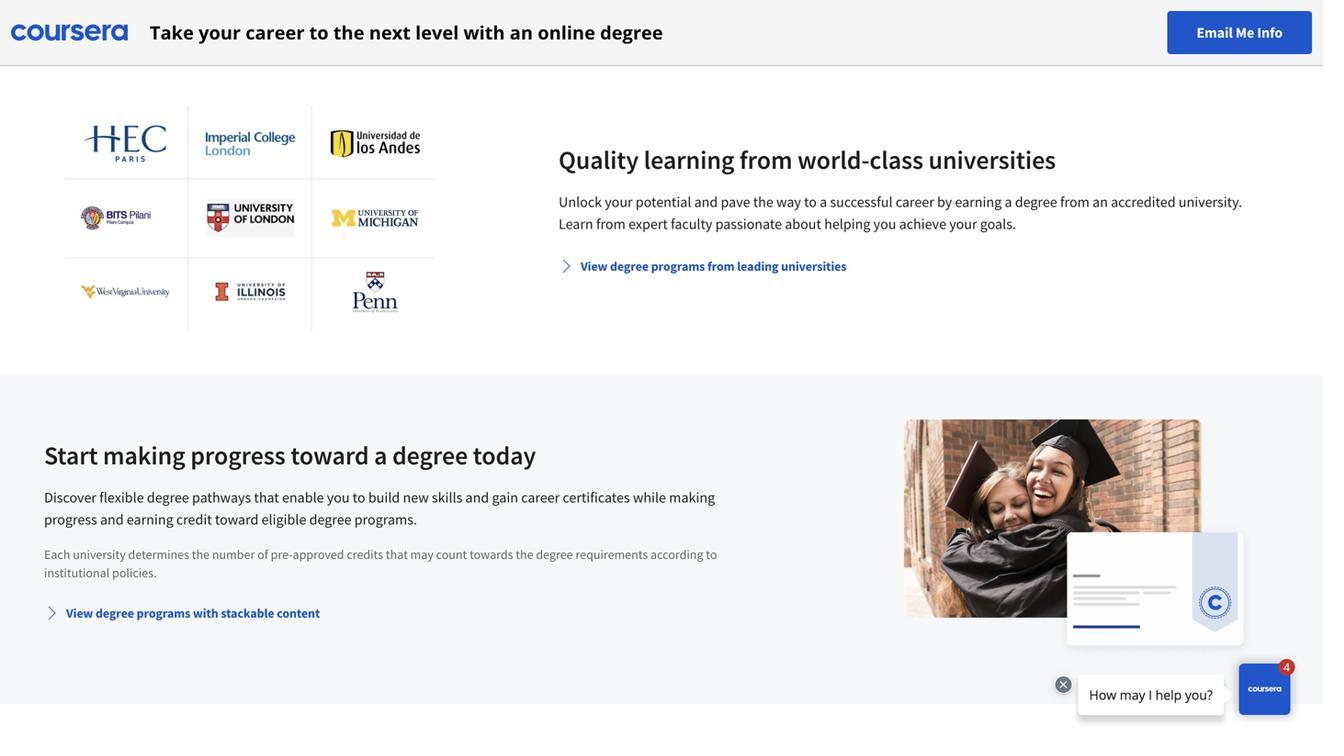 Task type: describe. For each thing, give the bounding box(es) containing it.
degree inside view degree programs with stackable content dropdown button
[[96, 606, 134, 622]]

achieve
[[899, 215, 947, 233]]

pathways
[[192, 489, 251, 507]]

world class universities such as hec paris imperial college london universidad de los andes bits pilani university of london university of michigan west virginia university university of illinois and university of pennsylvania image
[[54, 106, 446, 332]]

from up way at the top right of the page
[[740, 144, 793, 176]]

degree inside 'unlock your potential and pave the way to a successful career by earning a degree from an accredited university. learn from expert faculty passionate about helping you achieve your goals.'
[[1015, 193, 1057, 211]]

1 vertical spatial and
[[466, 489, 489, 507]]

view for view degree programs with stackable content
[[66, 606, 93, 622]]

me
[[1236, 23, 1255, 42]]

view degree programs with stackable content
[[66, 606, 320, 622]]

1 horizontal spatial with
[[464, 20, 505, 45]]

earn credit image
[[878, 420, 1269, 661]]

towards
[[470, 547, 513, 563]]

unlock
[[559, 193, 602, 211]]

to inside each university determines the number of pre-approved credits that may count towards the degree requirements according to institutional policies.
[[706, 547, 717, 563]]

0 horizontal spatial an
[[510, 20, 533, 45]]

count
[[436, 547, 467, 563]]

an inside 'unlock your potential and pave the way to a successful career by earning a degree from an accredited university. learn from expert faculty passionate about helping you achieve your goals.'
[[1093, 193, 1108, 211]]

universities for quality learning from world-class universities
[[929, 144, 1056, 176]]

discover flexible degree pathways that enable you to build new skills and gain career certificates while making progress and earning credit toward eligible degree programs.
[[44, 489, 715, 529]]

career inside 'unlock your potential and pave the way to a successful career by earning a degree from an accredited university. learn from expert faculty passionate about helping you achieve your goals.'
[[896, 193, 934, 211]]

earning inside 'unlock your potential and pave the way to a successful career by earning a degree from an accredited university. learn from expert faculty passionate about helping you achieve your goals.'
[[955, 193, 1002, 211]]

each university determines the number of pre-approved credits that may count towards the degree requirements according to institutional policies.
[[44, 547, 717, 582]]

helping
[[824, 215, 871, 233]]

credit
[[176, 511, 212, 529]]

flexible
[[99, 489, 144, 507]]

university.
[[1179, 193, 1242, 211]]

email me info
[[1197, 23, 1283, 42]]

start making progress toward a degree today
[[44, 440, 536, 472]]

from left accredited
[[1060, 193, 1090, 211]]

career inside discover flexible degree pathways that enable you to build new skills and gain career certificates while making progress and earning credit toward eligible degree programs.
[[521, 489, 560, 507]]

take your career to the next level with an online degree
[[150, 20, 663, 45]]

by
[[937, 193, 952, 211]]

1 horizontal spatial toward
[[291, 440, 369, 472]]

your for unlock
[[605, 193, 633, 211]]

view degree programs from leading universities
[[581, 258, 847, 275]]

stackable
[[221, 606, 274, 622]]

working adults image
[[878, 0, 1269, 17]]

way
[[777, 193, 801, 211]]

2 vertical spatial your
[[949, 215, 977, 233]]

you inside discover flexible degree pathways that enable you to build new skills and gain career certificates while making progress and earning credit toward eligible degree programs.
[[327, 489, 350, 507]]

with inside dropdown button
[[193, 606, 218, 622]]

passionate
[[715, 215, 782, 233]]

about
[[785, 215, 821, 233]]

your for take
[[199, 20, 241, 45]]

learn
[[559, 215, 593, 233]]

coursera image
[[11, 18, 128, 47]]

0 vertical spatial career
[[246, 20, 305, 45]]

requirements
[[576, 547, 648, 563]]

degree up credit
[[147, 489, 189, 507]]

universities for view degree programs from leading universities
[[781, 258, 847, 275]]

new
[[403, 489, 429, 507]]

degree right online
[[600, 20, 663, 45]]

discover
[[44, 489, 96, 507]]

university
[[73, 547, 126, 563]]

degree up new
[[392, 440, 468, 472]]

quality
[[559, 144, 639, 176]]

certificates
[[563, 489, 630, 507]]

progress inside discover flexible degree pathways that enable you to build new skills and gain career certificates while making progress and earning credit toward eligible degree programs.
[[44, 511, 97, 529]]

0 vertical spatial making
[[103, 440, 185, 472]]

programs for from
[[651, 258, 705, 275]]

and inside 'unlock your potential and pave the way to a successful career by earning a degree from an accredited university. learn from expert faculty passionate about helping you achieve your goals.'
[[694, 193, 718, 211]]

quality learning from world-class universities
[[559, 144, 1056, 176]]



Task type: vqa. For each thing, say whether or not it's contained in the screenshot.
next
yes



Task type: locate. For each thing, give the bounding box(es) containing it.
making up the 'flexible'
[[103, 440, 185, 472]]

making inside discover flexible degree pathways that enable you to build new skills and gain career certificates while making progress and earning credit toward eligible degree programs.
[[669, 489, 715, 507]]

0 vertical spatial an
[[510, 20, 533, 45]]

1 vertical spatial an
[[1093, 193, 1108, 211]]

degree down enable
[[309, 511, 352, 529]]

toward down pathways
[[215, 511, 259, 529]]

take
[[150, 20, 194, 45]]

0 horizontal spatial view
[[66, 606, 93, 622]]

to left build in the left bottom of the page
[[353, 489, 365, 507]]

to right according
[[706, 547, 717, 563]]

determines
[[128, 547, 189, 563]]

earning
[[955, 193, 1002, 211], [127, 511, 173, 529]]

0 horizontal spatial programs
[[137, 606, 190, 622]]

to inside discover flexible degree pathways that enable you to build new skills and gain career certificates while making progress and earning credit toward eligible degree programs.
[[353, 489, 365, 507]]

may
[[410, 547, 434, 563]]

that inside each university determines the number of pre-approved credits that may count towards the degree requirements according to institutional policies.
[[386, 547, 408, 563]]

policies.
[[112, 565, 157, 582]]

0 vertical spatial your
[[199, 20, 241, 45]]

level
[[415, 20, 459, 45]]

to left next
[[309, 20, 329, 45]]

and up faculty
[[694, 193, 718, 211]]

skills
[[432, 489, 463, 507]]

a
[[820, 193, 827, 211], [1005, 193, 1012, 211], [374, 440, 387, 472]]

programs
[[651, 258, 705, 275], [137, 606, 190, 622]]

view down "institutional"
[[66, 606, 93, 622]]

accredited
[[1111, 193, 1176, 211]]

degree inside each university determines the number of pre-approved credits that may count towards the degree requirements according to institutional policies.
[[536, 547, 573, 563]]

from
[[740, 144, 793, 176], [1060, 193, 1090, 211], [596, 215, 626, 233], [708, 258, 735, 275]]

your up expert
[[605, 193, 633, 211]]

0 horizontal spatial progress
[[44, 511, 97, 529]]

progress down discover
[[44, 511, 97, 529]]

to inside 'unlock your potential and pave the way to a successful career by earning a degree from an accredited university. learn from expert faculty passionate about helping you achieve your goals.'
[[804, 193, 817, 211]]

earning inside discover flexible degree pathways that enable you to build new skills and gain career certificates while making progress and earning credit toward eligible degree programs.
[[127, 511, 173, 529]]

number
[[212, 547, 255, 563]]

2 horizontal spatial a
[[1005, 193, 1012, 211]]

an left accredited
[[1093, 193, 1108, 211]]

the left number
[[192, 547, 210, 563]]

the
[[333, 20, 364, 45], [753, 193, 774, 211], [192, 547, 210, 563], [516, 547, 534, 563]]

pave
[[721, 193, 750, 211]]

0 vertical spatial you
[[874, 215, 896, 233]]

0 horizontal spatial a
[[374, 440, 387, 472]]

that up eligible
[[254, 489, 279, 507]]

a up build in the left bottom of the page
[[374, 440, 387, 472]]

0 horizontal spatial career
[[246, 20, 305, 45]]

0 horizontal spatial you
[[327, 489, 350, 507]]

view
[[581, 258, 608, 275], [66, 606, 93, 622]]

a up goals.
[[1005, 193, 1012, 211]]

making right while
[[669, 489, 715, 507]]

start
[[44, 440, 98, 472]]

an left online
[[510, 20, 533, 45]]

eligible
[[262, 511, 306, 529]]

degree up goals.
[[1015, 193, 1057, 211]]

0 vertical spatial that
[[254, 489, 279, 507]]

the inside 'unlock your potential and pave the way to a successful career by earning a degree from an accredited university. learn from expert faculty passionate about helping you achieve your goals.'
[[753, 193, 774, 211]]

view degree programs with stackable content button
[[37, 597, 327, 630]]

0 horizontal spatial making
[[103, 440, 185, 472]]

from right learn
[[596, 215, 626, 233]]

view for view degree programs from leading universities
[[581, 258, 608, 275]]

0 horizontal spatial with
[[193, 606, 218, 622]]

learning
[[644, 144, 735, 176]]

that
[[254, 489, 279, 507], [386, 547, 408, 563]]

gain
[[492, 489, 518, 507]]

1 vertical spatial your
[[605, 193, 633, 211]]

universities inside dropdown button
[[781, 258, 847, 275]]

0 vertical spatial view
[[581, 258, 608, 275]]

your
[[199, 20, 241, 45], [605, 193, 633, 211], [949, 215, 977, 233]]

0 vertical spatial universities
[[929, 144, 1056, 176]]

institutional
[[44, 565, 110, 582]]

universities down about
[[781, 258, 847, 275]]

world-
[[798, 144, 870, 176]]

a up about
[[820, 193, 827, 211]]

next
[[369, 20, 411, 45]]

degree inside view degree programs from leading universities dropdown button
[[610, 258, 649, 275]]

universities up by
[[929, 144, 1056, 176]]

expert
[[629, 215, 668, 233]]

0 vertical spatial and
[[694, 193, 718, 211]]

0 vertical spatial earning
[[955, 193, 1002, 211]]

your down by
[[949, 215, 977, 233]]

1 horizontal spatial a
[[820, 193, 827, 211]]

degree down the policies. on the bottom of page
[[96, 606, 134, 622]]

you right enable
[[327, 489, 350, 507]]

content
[[277, 606, 320, 622]]

of
[[257, 547, 268, 563]]

while
[[633, 489, 666, 507]]

2 horizontal spatial career
[[896, 193, 934, 211]]

1 horizontal spatial universities
[[929, 144, 1056, 176]]

programs down faculty
[[651, 258, 705, 275]]

0 horizontal spatial toward
[[215, 511, 259, 529]]

the right towards
[[516, 547, 534, 563]]

1 horizontal spatial that
[[386, 547, 408, 563]]

2 vertical spatial career
[[521, 489, 560, 507]]

1 vertical spatial earning
[[127, 511, 173, 529]]

1 horizontal spatial progress
[[190, 440, 286, 472]]

1 horizontal spatial programs
[[651, 258, 705, 275]]

enable
[[282, 489, 324, 507]]

earning up goals.
[[955, 193, 1002, 211]]

1 vertical spatial programs
[[137, 606, 190, 622]]

leading
[[737, 258, 779, 275]]

approved
[[293, 547, 344, 563]]

0 vertical spatial programs
[[651, 258, 705, 275]]

goals.
[[980, 215, 1016, 233]]

faculty
[[671, 215, 713, 233]]

to right way at the top right of the page
[[804, 193, 817, 211]]

toward up enable
[[291, 440, 369, 472]]

the left next
[[333, 20, 364, 45]]

1 vertical spatial that
[[386, 547, 408, 563]]

2 horizontal spatial and
[[694, 193, 718, 211]]

your right take
[[199, 20, 241, 45]]

career
[[246, 20, 305, 45], [896, 193, 934, 211], [521, 489, 560, 507]]

2 vertical spatial and
[[100, 511, 124, 529]]

you down 'successful'
[[874, 215, 896, 233]]

universities
[[929, 144, 1056, 176], [781, 258, 847, 275]]

0 horizontal spatial universities
[[781, 258, 847, 275]]

info
[[1257, 23, 1283, 42]]

1 horizontal spatial view
[[581, 258, 608, 275]]

today
[[473, 440, 536, 472]]

pre-
[[271, 547, 293, 563]]

with left stackable
[[193, 606, 218, 622]]

from inside dropdown button
[[708, 258, 735, 275]]

1 vertical spatial career
[[896, 193, 934, 211]]

unlock your potential and pave the way to a successful career by earning a degree from an accredited university. learn from expert faculty passionate about helping you achieve your goals.
[[559, 193, 1242, 233]]

progress up pathways
[[190, 440, 286, 472]]

email
[[1197, 23, 1233, 42]]

degree down expert
[[610, 258, 649, 275]]

1 horizontal spatial making
[[669, 489, 715, 507]]

earning down the 'flexible'
[[127, 511, 173, 529]]

and
[[694, 193, 718, 211], [466, 489, 489, 507], [100, 511, 124, 529]]

to
[[309, 20, 329, 45], [804, 193, 817, 211], [353, 489, 365, 507], [706, 547, 717, 563]]

1 horizontal spatial earning
[[955, 193, 1002, 211]]

degree left requirements at the bottom left of page
[[536, 547, 573, 563]]

you
[[874, 215, 896, 233], [327, 489, 350, 507]]

potential
[[636, 193, 691, 211]]

0 vertical spatial toward
[[291, 440, 369, 472]]

1 horizontal spatial an
[[1093, 193, 1108, 211]]

toward inside discover flexible degree pathways that enable you to build new skills and gain career certificates while making progress and earning credit toward eligible degree programs.
[[215, 511, 259, 529]]

and left gain
[[466, 489, 489, 507]]

0 horizontal spatial your
[[199, 20, 241, 45]]

programs down the policies. on the bottom of page
[[137, 606, 190, 622]]

that left may in the bottom left of the page
[[386, 547, 408, 563]]

according
[[651, 547, 703, 563]]

an
[[510, 20, 533, 45], [1093, 193, 1108, 211]]

1 vertical spatial toward
[[215, 511, 259, 529]]

0 vertical spatial progress
[[190, 440, 286, 472]]

1 horizontal spatial your
[[605, 193, 633, 211]]

1 horizontal spatial and
[[466, 489, 489, 507]]

from left leading
[[708, 258, 735, 275]]

programs.
[[355, 511, 417, 529]]

0 horizontal spatial and
[[100, 511, 124, 529]]

that inside discover flexible degree pathways that enable you to build new skills and gain career certificates while making progress and earning credit toward eligible degree programs.
[[254, 489, 279, 507]]

0 vertical spatial with
[[464, 20, 505, 45]]

view degree programs from leading universities button
[[551, 250, 854, 283]]

degree
[[600, 20, 663, 45], [1015, 193, 1057, 211], [610, 258, 649, 275], [392, 440, 468, 472], [147, 489, 189, 507], [309, 511, 352, 529], [536, 547, 573, 563], [96, 606, 134, 622]]

progress
[[190, 440, 286, 472], [44, 511, 97, 529]]

2 horizontal spatial your
[[949, 215, 977, 233]]

online
[[538, 20, 595, 45]]

0 horizontal spatial that
[[254, 489, 279, 507]]

build
[[368, 489, 400, 507]]

you inside 'unlock your potential and pave the way to a successful career by earning a degree from an accredited university. learn from expert faculty passionate about helping you achieve your goals.'
[[874, 215, 896, 233]]

1 vertical spatial you
[[327, 489, 350, 507]]

view down learn
[[581, 258, 608, 275]]

0 horizontal spatial earning
[[127, 511, 173, 529]]

toward
[[291, 440, 369, 472], [215, 511, 259, 529]]

1 vertical spatial view
[[66, 606, 93, 622]]

email me info button
[[1167, 11, 1312, 54]]

1 vertical spatial universities
[[781, 258, 847, 275]]

1 horizontal spatial career
[[521, 489, 560, 507]]

and down the 'flexible'
[[100, 511, 124, 529]]

the left way at the top right of the page
[[753, 193, 774, 211]]

making
[[103, 440, 185, 472], [669, 489, 715, 507]]

credits
[[347, 547, 383, 563]]

with right level
[[464, 20, 505, 45]]

successful
[[830, 193, 893, 211]]

1 vertical spatial with
[[193, 606, 218, 622]]

each
[[44, 547, 70, 563]]

1 vertical spatial making
[[669, 489, 715, 507]]

1 horizontal spatial you
[[874, 215, 896, 233]]

programs for with
[[137, 606, 190, 622]]

with
[[464, 20, 505, 45], [193, 606, 218, 622]]

class
[[870, 144, 924, 176]]

1 vertical spatial progress
[[44, 511, 97, 529]]



